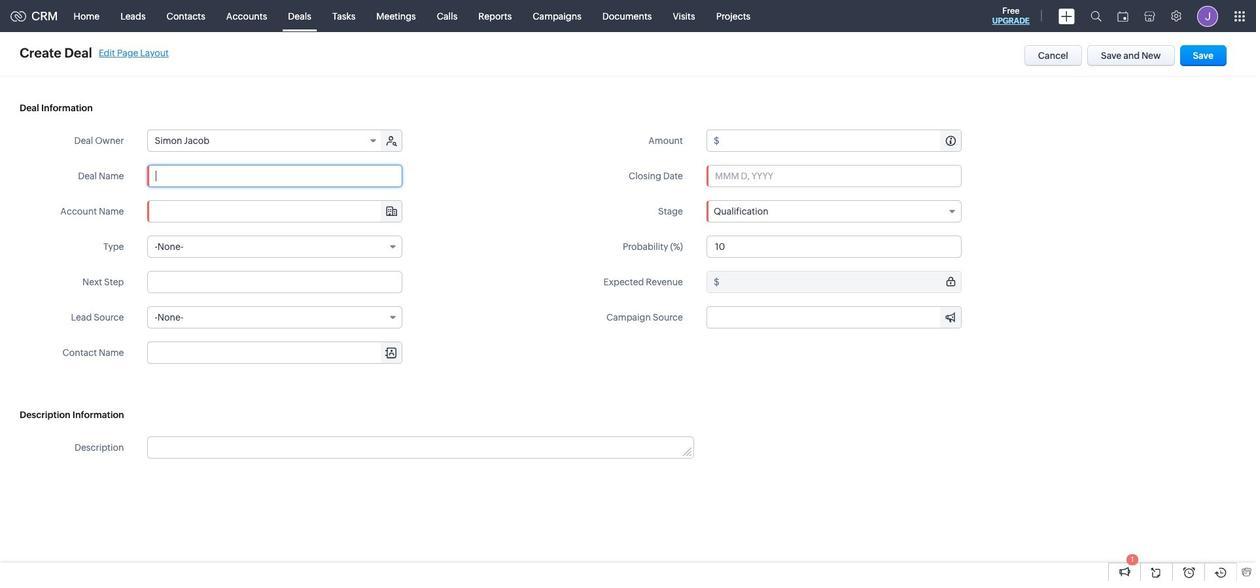 Task type: locate. For each thing, give the bounding box(es) containing it.
calendar image
[[1118, 11, 1129, 21]]

logo image
[[10, 11, 26, 21]]

None text field
[[148, 271, 403, 293], [707, 307, 961, 328], [148, 437, 693, 458], [148, 271, 403, 293], [707, 307, 961, 328], [148, 437, 693, 458]]

create menu element
[[1051, 0, 1083, 32]]

None text field
[[722, 130, 961, 151], [148, 165, 403, 187], [707, 236, 962, 258], [722, 272, 961, 292], [722, 130, 961, 151], [148, 165, 403, 187], [707, 236, 962, 258], [722, 272, 961, 292]]

profile element
[[1190, 0, 1226, 32]]

create menu image
[[1059, 8, 1075, 24]]

None field
[[148, 130, 382, 151], [707, 200, 962, 222], [148, 236, 403, 258], [148, 306, 403, 328], [707, 307, 961, 328], [148, 342, 402, 363], [148, 130, 382, 151], [707, 200, 962, 222], [148, 236, 403, 258], [148, 306, 403, 328], [707, 307, 961, 328], [148, 342, 402, 363]]

profile image
[[1197, 6, 1218, 26]]

MMM D, YYYY text field
[[707, 165, 962, 187]]



Task type: describe. For each thing, give the bounding box(es) containing it.
search element
[[1083, 0, 1110, 32]]

search image
[[1091, 10, 1102, 22]]



Task type: vqa. For each thing, say whether or not it's contained in the screenshot.
field
yes



